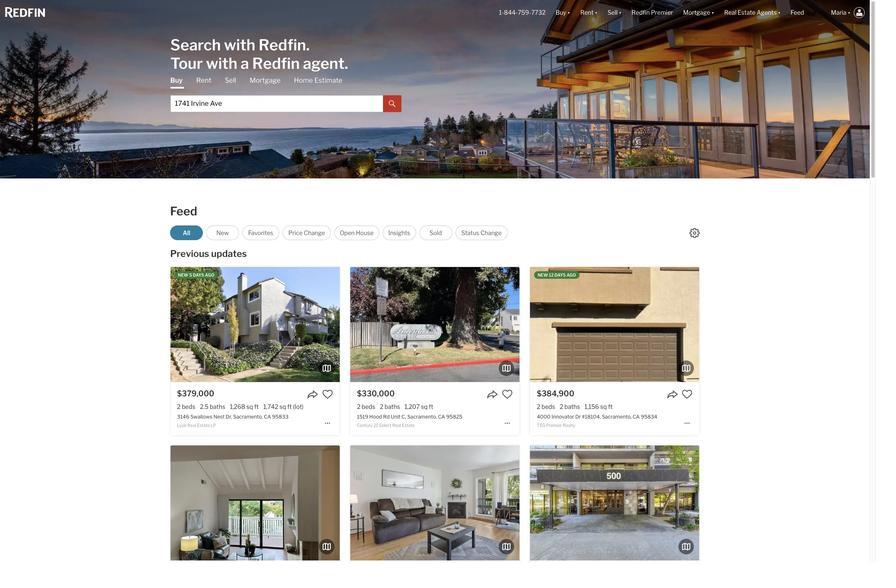 Task type: describe. For each thing, give the bounding box(es) containing it.
updates
[[211, 248, 247, 259]]

2 photo of 1519 hood rd unit c, sacramento, ca 95825 image from the left
[[350, 267, 520, 382]]

4000 innovator dr #18104, sacramento, ca 95834 tsg premier realty
[[537, 414, 658, 428]]

days for $379,000
[[193, 273, 204, 278]]

sell link
[[225, 76, 236, 85]]

baths for $379,000
[[210, 403, 225, 411]]

New radio
[[206, 226, 239, 240]]

4000
[[537, 414, 551, 420]]

2 baths for $384,900
[[560, 403, 580, 411]]

rd
[[383, 414, 390, 420]]

2 photo of 4000 innovator dr #18104, sacramento, ca 95834 image from the left
[[530, 267, 700, 382]]

1,742 sq ft (lot)
[[264, 403, 304, 411]]

status
[[462, 229, 479, 237]]

21
[[374, 423, 378, 428]]

1,742
[[264, 403, 278, 411]]

previous updates
[[170, 248, 247, 259]]

Sold radio
[[420, 226, 452, 240]]

1,156
[[585, 403, 599, 411]]

Price Change radio
[[283, 226, 331, 240]]

dr,
[[226, 414, 232, 420]]

dr
[[576, 414, 581, 420]]

estate inside dropdown button
[[738, 9, 756, 16]]

#18104,
[[582, 414, 601, 420]]

1 photo of 500 n st #1501, sacramento, ca 95814 image from the left
[[361, 446, 530, 561]]

feed button
[[786, 0, 826, 25]]

tab list containing buy
[[170, 76, 401, 112]]

lyon
[[177, 423, 187, 428]]

rent ▾ button
[[576, 0, 603, 25]]

mortgage for mortgage
[[250, 76, 281, 84]]

change for status change
[[481, 229, 502, 237]]

c,
[[402, 414, 406, 420]]

1 photo of 2414 larkspur ln #238, sacramento, ca 95825 image from the left
[[181, 446, 350, 561]]

tsg
[[537, 423, 546, 428]]

redfin inside "search with redfin. tour with a redfin agent."
[[252, 54, 300, 72]]

mortgage ▾ button
[[678, 0, 720, 25]]

2.5
[[200, 403, 209, 411]]

submit search image
[[389, 101, 396, 107]]

1,207
[[405, 403, 420, 411]]

Open House radio
[[334, 226, 379, 240]]

redfin.
[[259, 36, 310, 54]]

new 5 days ago
[[178, 273, 214, 278]]

2 for $330,000
[[357, 403, 361, 411]]

real inside 3146 swallows nest dr, sacramento, ca 95833 lyon real estate lp
[[188, 423, 196, 428]]

1 vertical spatial feed
[[170, 204, 197, 218]]

status change
[[462, 229, 502, 237]]

favorite button checkbox for $330,000
[[502, 389, 513, 400]]

agent.
[[303, 54, 348, 72]]

759-
[[518, 9, 532, 16]]

ca for $384,900
[[633, 414, 640, 420]]

95834
[[641, 414, 658, 420]]

3 photo of 2414 larkspur ln #238, sacramento, ca 95825 image from the left
[[520, 446, 689, 561]]

change for price change
[[304, 229, 325, 237]]

1 photo of 535 woodside oaks #2, sacramento, ca 95825 image from the left
[[1, 446, 170, 561]]

lp
[[211, 423, 216, 428]]

3 photo of 4000 innovator dr #18104, sacramento, ca 95834 image from the left
[[700, 267, 869, 382]]

redfin premier button
[[627, 0, 678, 25]]

sacramento, inside 1519 hood rd unit c, sacramento, ca 95825 century 21 select real estate
[[407, 414, 437, 420]]

buy for buy ▾
[[556, 9, 567, 16]]

2 photo of 2414 larkspur ln #238, sacramento, ca 95825 image from the left
[[350, 446, 520, 561]]

maria
[[831, 9, 847, 16]]

buy ▾ button
[[551, 0, 576, 25]]

sacramento, for $379,000
[[233, 414, 263, 420]]

2 photo of 500 n st #1501, sacramento, ca 95814 image from the left
[[530, 446, 700, 561]]

rent ▾
[[581, 9, 598, 16]]

2 photo of 3146 swallows nest dr, sacramento, ca 95833 image from the left
[[170, 267, 340, 382]]

sq for $330,000
[[421, 403, 428, 411]]

real estate agents ▾ link
[[725, 0, 781, 25]]

select
[[379, 423, 392, 428]]

mortgage ▾ button
[[684, 0, 715, 25]]

3 2 from the left
[[380, 403, 384, 411]]

redfin inside button
[[632, 9, 650, 16]]

ft for $379,000
[[254, 403, 259, 411]]

search with redfin. tour with a redfin agent.
[[170, 36, 348, 72]]

real estate agents ▾
[[725, 9, 781, 16]]

2 baths for $330,000
[[380, 403, 400, 411]]

1-844-759-7732
[[499, 9, 546, 16]]

7732
[[532, 9, 546, 16]]

▾ for mortgage ▾
[[712, 9, 715, 16]]

estimate
[[315, 76, 343, 84]]

beds for $384,900
[[542, 403, 555, 411]]

$330,000
[[357, 390, 395, 398]]

All radio
[[170, 226, 203, 240]]

open house
[[340, 229, 374, 237]]

buy ▾ button
[[556, 0, 571, 25]]

favorite button image
[[682, 389, 693, 400]]

ca for $379,000
[[264, 414, 271, 420]]

1519 hood rd unit c, sacramento, ca 95825 century 21 select real estate
[[357, 414, 463, 428]]

buy link
[[170, 76, 183, 88]]

maria ▾
[[831, 9, 851, 16]]

1 photo of 1519 hood rd unit c, sacramento, ca 95825 image from the left
[[181, 267, 350, 382]]

3146 swallows nest dr, sacramento, ca 95833 lyon real estate lp
[[177, 414, 289, 428]]

baths for $330,000
[[385, 403, 400, 411]]

hood
[[369, 414, 382, 420]]

sq for $384,900
[[601, 403, 607, 411]]

sell ▾
[[608, 9, 622, 16]]

estate inside 3146 swallows nest dr, sacramento, ca 95833 lyon real estate lp
[[197, 423, 210, 428]]

$379,000
[[177, 390, 214, 398]]

real inside 1519 hood rd unit c, sacramento, ca 95825 century 21 select real estate
[[393, 423, 401, 428]]

new 12 days ago
[[538, 273, 576, 278]]

sell ▾ button
[[608, 0, 622, 25]]

unit
[[391, 414, 401, 420]]

new
[[216, 229, 229, 237]]

(lot)
[[293, 403, 304, 411]]

price change
[[288, 229, 325, 237]]

2 for $384,900
[[537, 403, 541, 411]]

baths for $384,900
[[565, 403, 580, 411]]



Task type: locate. For each thing, give the bounding box(es) containing it.
favorite button checkbox
[[322, 389, 333, 400]]

2 2 beds from the left
[[357, 403, 375, 411]]

1 horizontal spatial 2 baths
[[560, 403, 580, 411]]

ago for $379,000
[[205, 273, 214, 278]]

realty
[[563, 423, 576, 428]]

2 favorite button checkbox from the left
[[682, 389, 693, 400]]

insights
[[389, 229, 410, 237]]

1 ca from the left
[[264, 414, 271, 420]]

real estate agents ▾ button
[[720, 0, 786, 25]]

sacramento, inside 3146 swallows nest dr, sacramento, ca 95833 lyon real estate lp
[[233, 414, 263, 420]]

2 up 4000
[[537, 403, 541, 411]]

mortgage inside tab list
[[250, 76, 281, 84]]

search
[[170, 36, 221, 54]]

3 ▾ from the left
[[619, 9, 622, 16]]

Insights radio
[[383, 226, 416, 240]]

sacramento, down 1,268 sq ft
[[233, 414, 263, 420]]

2 ▾ from the left
[[595, 9, 598, 16]]

sell right rent ▾
[[608, 9, 618, 16]]

2 change from the left
[[481, 229, 502, 237]]

2 ft from the left
[[287, 403, 292, 411]]

estate down c,
[[402, 423, 415, 428]]

2 2 baths from the left
[[560, 403, 580, 411]]

photo of 1519 hood rd unit c, sacramento, ca 95825 image
[[181, 267, 350, 382], [350, 267, 520, 382], [520, 267, 689, 382]]

2 beds up 1519
[[357, 403, 375, 411]]

sacramento,
[[233, 414, 263, 420], [407, 414, 437, 420], [602, 414, 632, 420]]

95825
[[446, 414, 463, 420]]

2
[[177, 403, 181, 411], [357, 403, 361, 411], [380, 403, 384, 411], [537, 403, 541, 411], [560, 403, 563, 411]]

1,207 sq ft
[[405, 403, 434, 411]]

3 ca from the left
[[633, 414, 640, 420]]

real right lyon at the left of the page
[[188, 423, 196, 428]]

1 vertical spatial mortgage
[[250, 76, 281, 84]]

1 vertical spatial buy
[[170, 76, 183, 84]]

0 horizontal spatial change
[[304, 229, 325, 237]]

beds
[[182, 403, 195, 411], [362, 403, 375, 411], [542, 403, 555, 411]]

beds up 1519
[[362, 403, 375, 411]]

beds up 3146 at the left
[[182, 403, 195, 411]]

1 horizontal spatial real
[[393, 423, 401, 428]]

favorite button image
[[322, 389, 333, 400], [502, 389, 513, 400]]

4 ▾ from the left
[[712, 9, 715, 16]]

all
[[183, 229, 190, 237]]

0 horizontal spatial baths
[[210, 403, 225, 411]]

2 favorite button image from the left
[[502, 389, 513, 400]]

century
[[357, 423, 373, 428]]

$384,900
[[537, 390, 575, 398]]

0 horizontal spatial premier
[[546, 423, 562, 428]]

new for $384,900
[[538, 273, 548, 278]]

days right 12
[[555, 273, 566, 278]]

1 beds from the left
[[182, 403, 195, 411]]

1,268
[[230, 403, 245, 411]]

estate down "swallows"
[[197, 423, 210, 428]]

ca left 95834
[[633, 414, 640, 420]]

2 ca from the left
[[438, 414, 445, 420]]

new
[[178, 273, 188, 278], [538, 273, 548, 278]]

1 horizontal spatial premier
[[651, 9, 673, 16]]

buy for buy
[[170, 76, 183, 84]]

0 horizontal spatial estate
[[197, 423, 210, 428]]

2 up the rd
[[380, 403, 384, 411]]

sq right '1,268' at the bottom
[[247, 403, 253, 411]]

1 horizontal spatial sell
[[608, 9, 618, 16]]

redfin premier
[[632, 9, 673, 16]]

2 up 1519
[[357, 403, 361, 411]]

2 for $379,000
[[177, 403, 181, 411]]

▾ left sell ▾ at the top of the page
[[595, 9, 598, 16]]

1 ago from the left
[[205, 273, 214, 278]]

open
[[340, 229, 355, 237]]

rent inside tab list
[[196, 76, 211, 84]]

buy ▾
[[556, 9, 571, 16]]

favorite button checkbox for $384,900
[[682, 389, 693, 400]]

1 baths from the left
[[210, 403, 225, 411]]

▾ for maria ▾
[[848, 9, 851, 16]]

beds for $330,000
[[362, 403, 375, 411]]

ca down "1,742"
[[264, 414, 271, 420]]

0 horizontal spatial favorite button checkbox
[[502, 389, 513, 400]]

ago right 12
[[567, 273, 576, 278]]

ft left "1,742"
[[254, 403, 259, 411]]

0 horizontal spatial sacramento,
[[233, 414, 263, 420]]

with
[[224, 36, 256, 54], [206, 54, 238, 72]]

City, Address, School, Agent, ZIP search field
[[170, 95, 383, 112]]

1 favorite button image from the left
[[322, 389, 333, 400]]

▾ left real estate agents ▾
[[712, 9, 715, 16]]

1 horizontal spatial new
[[538, 273, 548, 278]]

5 2 from the left
[[560, 403, 563, 411]]

redfin up mortgage link
[[252, 54, 300, 72]]

feed up all option at the left top of the page
[[170, 204, 197, 218]]

redfin right sell ▾ at the top of the page
[[632, 9, 650, 16]]

baths up dr
[[565, 403, 580, 411]]

2 beds for $379,000
[[177, 403, 195, 411]]

5
[[189, 273, 192, 278]]

sell inside tab list
[[225, 76, 236, 84]]

home
[[294, 76, 313, 84]]

estate
[[738, 9, 756, 16], [197, 423, 210, 428], [402, 423, 415, 428]]

beds for $379,000
[[182, 403, 195, 411]]

sell right the rent link at the left top of page
[[225, 76, 236, 84]]

0 horizontal spatial rent
[[196, 76, 211, 84]]

2 baths up the rd
[[380, 403, 400, 411]]

1 vertical spatial rent
[[196, 76, 211, 84]]

2 horizontal spatial real
[[725, 9, 737, 16]]

2 beds from the left
[[362, 403, 375, 411]]

0 horizontal spatial redfin
[[252, 54, 300, 72]]

sq right 1,207
[[421, 403, 428, 411]]

feed inside button
[[791, 9, 805, 16]]

house
[[356, 229, 374, 237]]

change
[[304, 229, 325, 237], [481, 229, 502, 237]]

price
[[288, 229, 303, 237]]

tour
[[170, 54, 203, 72]]

0 vertical spatial feed
[[791, 9, 805, 16]]

new left 5 at the left of the page
[[178, 273, 188, 278]]

feed right agents
[[791, 9, 805, 16]]

2 beds for $330,000
[[357, 403, 375, 411]]

2 horizontal spatial baths
[[565, 403, 580, 411]]

favorite button image for $330,000
[[502, 389, 513, 400]]

1 horizontal spatial estate
[[402, 423, 415, 428]]

3 baths from the left
[[565, 403, 580, 411]]

option group containing all
[[170, 226, 508, 240]]

1 horizontal spatial rent
[[581, 9, 594, 16]]

5 ▾ from the left
[[778, 9, 781, 16]]

3146
[[177, 414, 189, 420]]

baths up unit at bottom left
[[385, 403, 400, 411]]

sacramento, for $384,900
[[602, 414, 632, 420]]

2 beds up 4000
[[537, 403, 555, 411]]

sacramento, down 1,207 sq ft
[[407, 414, 437, 420]]

1 favorite button checkbox from the left
[[502, 389, 513, 400]]

1-844-759-7732 link
[[499, 9, 546, 16]]

0 horizontal spatial ago
[[205, 273, 214, 278]]

1 change from the left
[[304, 229, 325, 237]]

redfin
[[632, 9, 650, 16], [252, 54, 300, 72]]

sq up "95833"
[[280, 403, 286, 411]]

sacramento, inside 4000 innovator dr #18104, sacramento, ca 95834 tsg premier realty
[[602, 414, 632, 420]]

4 ft from the left
[[608, 403, 613, 411]]

6 ▾ from the left
[[848, 9, 851, 16]]

mortgage ▾
[[684, 9, 715, 16]]

favorite button image for $379,000
[[322, 389, 333, 400]]

1 horizontal spatial beds
[[362, 403, 375, 411]]

3 photo of 3146 swallows nest dr, sacramento, ca 95833 image from the left
[[340, 267, 509, 382]]

2 ago from the left
[[567, 273, 576, 278]]

▾
[[568, 9, 571, 16], [595, 9, 598, 16], [619, 9, 622, 16], [712, 9, 715, 16], [778, 9, 781, 16], [848, 9, 851, 16]]

2 days from the left
[[555, 273, 566, 278]]

sell
[[608, 9, 618, 16], [225, 76, 236, 84]]

0 vertical spatial rent
[[581, 9, 594, 16]]

2 horizontal spatial beds
[[542, 403, 555, 411]]

2 baths up innovator
[[560, 403, 580, 411]]

change inside the price change option
[[304, 229, 325, 237]]

1 2 from the left
[[177, 403, 181, 411]]

premier inside button
[[651, 9, 673, 16]]

premier down innovator
[[546, 423, 562, 428]]

2 beds
[[177, 403, 195, 411], [357, 403, 375, 411], [537, 403, 555, 411]]

photo of 535 woodside oaks #2, sacramento, ca 95825 image
[[1, 446, 170, 561], [170, 446, 340, 561], [340, 446, 509, 561]]

ft left (lot)
[[287, 403, 292, 411]]

0 horizontal spatial beds
[[182, 403, 195, 411]]

ft right 1,156
[[608, 403, 613, 411]]

1 2 beds from the left
[[177, 403, 195, 411]]

▾ for sell ▾
[[619, 9, 622, 16]]

1 horizontal spatial days
[[555, 273, 566, 278]]

real right mortgage ▾
[[725, 9, 737, 16]]

innovator
[[552, 414, 574, 420]]

rent inside dropdown button
[[581, 9, 594, 16]]

nest
[[214, 414, 225, 420]]

beds up 4000
[[542, 403, 555, 411]]

1 vertical spatial sell
[[225, 76, 236, 84]]

0 vertical spatial redfin
[[632, 9, 650, 16]]

change right status
[[481, 229, 502, 237]]

1 horizontal spatial buy
[[556, 9, 567, 16]]

2 horizontal spatial ca
[[633, 414, 640, 420]]

favorite button checkbox
[[502, 389, 513, 400], [682, 389, 693, 400]]

2 sq from the left
[[280, 403, 286, 411]]

▾ right rent ▾
[[619, 9, 622, 16]]

2 up 3146 at the left
[[177, 403, 181, 411]]

2 horizontal spatial sacramento,
[[602, 414, 632, 420]]

photo of 500 n st #1501, sacramento, ca 95814 image
[[361, 446, 530, 561], [530, 446, 700, 561], [700, 446, 869, 561]]

premier inside 4000 innovator dr #18104, sacramento, ca 95834 tsg premier realty
[[546, 423, 562, 428]]

mortgage for mortgage ▾
[[684, 9, 711, 16]]

0 horizontal spatial days
[[193, 273, 204, 278]]

3 photo of 500 n st #1501, sacramento, ca 95814 image from the left
[[700, 446, 869, 561]]

rent ▾ button
[[581, 0, 598, 25]]

sell inside dropdown button
[[608, 9, 618, 16]]

option group
[[170, 226, 508, 240]]

1 horizontal spatial redfin
[[632, 9, 650, 16]]

3 photo of 535 woodside oaks #2, sacramento, ca 95825 image from the left
[[340, 446, 509, 561]]

home estimate link
[[294, 76, 343, 85]]

▾ for rent ▾
[[595, 9, 598, 16]]

new left 12
[[538, 273, 548, 278]]

ft
[[254, 403, 259, 411], [287, 403, 292, 411], [429, 403, 434, 411], [608, 403, 613, 411]]

0 horizontal spatial favorite button image
[[322, 389, 333, 400]]

3 sq from the left
[[421, 403, 428, 411]]

95833
[[272, 414, 289, 420]]

1-
[[499, 9, 504, 16]]

tab list
[[170, 76, 401, 112]]

0 vertical spatial buy
[[556, 9, 567, 16]]

0 horizontal spatial ca
[[264, 414, 271, 420]]

change inside the status change option
[[481, 229, 502, 237]]

1 horizontal spatial 2 beds
[[357, 403, 375, 411]]

ft for $384,900
[[608, 403, 613, 411]]

rent down tour
[[196, 76, 211, 84]]

buy down tour
[[170, 76, 183, 84]]

0 horizontal spatial 2 baths
[[380, 403, 400, 411]]

1 horizontal spatial favorite button checkbox
[[682, 389, 693, 400]]

0 vertical spatial sell
[[608, 9, 618, 16]]

▾ right maria
[[848, 9, 851, 16]]

1519
[[357, 414, 368, 420]]

▾ left rent ▾
[[568, 9, 571, 16]]

0 horizontal spatial new
[[178, 273, 188, 278]]

ft right 1,207
[[429, 403, 434, 411]]

1 sq from the left
[[247, 403, 253, 411]]

2 new from the left
[[538, 273, 548, 278]]

0 horizontal spatial mortgage
[[250, 76, 281, 84]]

change right price
[[304, 229, 325, 237]]

real inside dropdown button
[[725, 9, 737, 16]]

ca left 95825
[[438, 414, 445, 420]]

1 vertical spatial redfin
[[252, 54, 300, 72]]

feed
[[791, 9, 805, 16], [170, 204, 197, 218]]

days right 5 at the left of the page
[[193, 273, 204, 278]]

2 up innovator
[[560, 403, 563, 411]]

1 2 baths from the left
[[380, 403, 400, 411]]

premier left mortgage ▾
[[651, 9, 673, 16]]

baths up nest
[[210, 403, 225, 411]]

real down unit at bottom left
[[393, 423, 401, 428]]

1 horizontal spatial change
[[481, 229, 502, 237]]

12
[[549, 273, 554, 278]]

1 ft from the left
[[254, 403, 259, 411]]

1,268 sq ft
[[230, 403, 259, 411]]

previous
[[170, 248, 209, 259]]

swallows
[[190, 414, 212, 420]]

2.5 baths
[[200, 403, 225, 411]]

estate left agents
[[738, 9, 756, 16]]

3 photo of 1519 hood rd unit c, sacramento, ca 95825 image from the left
[[520, 267, 689, 382]]

ft for $330,000
[[429, 403, 434, 411]]

sell for sell ▾
[[608, 9, 618, 16]]

mortgage inside dropdown button
[[684, 9, 711, 16]]

0 vertical spatial premier
[[651, 9, 673, 16]]

1 new from the left
[[178, 273, 188, 278]]

sell ▾ button
[[603, 0, 627, 25]]

days for $384,900
[[555, 273, 566, 278]]

4 sq from the left
[[601, 403, 607, 411]]

favorites
[[248, 229, 273, 237]]

ago right 5 at the left of the page
[[205, 273, 214, 278]]

0 vertical spatial mortgage
[[684, 9, 711, 16]]

photo of 3146 swallows nest dr, sacramento, ca 95833 image
[[1, 267, 170, 382], [170, 267, 340, 382], [340, 267, 509, 382]]

3 beds from the left
[[542, 403, 555, 411]]

2 horizontal spatial 2 beds
[[537, 403, 555, 411]]

1 horizontal spatial mortgage
[[684, 9, 711, 16]]

rent for rent
[[196, 76, 211, 84]]

ago
[[205, 273, 214, 278], [567, 273, 576, 278]]

1 sacramento, from the left
[[233, 414, 263, 420]]

4 2 from the left
[[537, 403, 541, 411]]

ca inside 1519 hood rd unit c, sacramento, ca 95825 century 21 select real estate
[[438, 414, 445, 420]]

1 days from the left
[[193, 273, 204, 278]]

0 horizontal spatial sell
[[225, 76, 236, 84]]

3 ft from the left
[[429, 403, 434, 411]]

agents
[[757, 9, 777, 16]]

rent right buy ▾
[[581, 9, 594, 16]]

2 beds for $384,900
[[537, 403, 555, 411]]

home estimate
[[294, 76, 343, 84]]

3 sacramento, from the left
[[602, 414, 632, 420]]

buy right 7732
[[556, 9, 567, 16]]

rent for rent ▾
[[581, 9, 594, 16]]

Favorites radio
[[242, 226, 279, 240]]

Status Change radio
[[456, 226, 508, 240]]

1 horizontal spatial sacramento,
[[407, 414, 437, 420]]

sell for sell
[[225, 76, 236, 84]]

estate inside 1519 hood rd unit c, sacramento, ca 95825 century 21 select real estate
[[402, 423, 415, 428]]

844-
[[504, 9, 518, 16]]

2 sacramento, from the left
[[407, 414, 437, 420]]

real
[[725, 9, 737, 16], [188, 423, 196, 428], [393, 423, 401, 428]]

photo of 2414 larkspur ln #238, sacramento, ca 95825 image
[[181, 446, 350, 561], [350, 446, 520, 561], [520, 446, 689, 561]]

0 horizontal spatial 2 beds
[[177, 403, 195, 411]]

ago for $384,900
[[567, 273, 576, 278]]

0 horizontal spatial real
[[188, 423, 196, 428]]

sold
[[430, 229, 442, 237]]

1 vertical spatial premier
[[546, 423, 562, 428]]

sq right 1,156
[[601, 403, 607, 411]]

buy inside tab list
[[170, 76, 183, 84]]

2 photo of 535 woodside oaks #2, sacramento, ca 95825 image from the left
[[170, 446, 340, 561]]

a
[[241, 54, 249, 72]]

2 2 from the left
[[357, 403, 361, 411]]

0 horizontal spatial feed
[[170, 204, 197, 218]]

ca
[[264, 414, 271, 420], [438, 414, 445, 420], [633, 414, 640, 420]]

2 baths from the left
[[385, 403, 400, 411]]

buy
[[556, 9, 567, 16], [170, 76, 183, 84]]

1 photo of 3146 swallows nest dr, sacramento, ca 95833 image from the left
[[1, 267, 170, 382]]

3 2 beds from the left
[[537, 403, 555, 411]]

new for $379,000
[[178, 273, 188, 278]]

sq
[[247, 403, 253, 411], [280, 403, 286, 411], [421, 403, 428, 411], [601, 403, 607, 411]]

ca inside 3146 swallows nest dr, sacramento, ca 95833 lyon real estate lp
[[264, 414, 271, 420]]

1 horizontal spatial favorite button image
[[502, 389, 513, 400]]

1 horizontal spatial ago
[[567, 273, 576, 278]]

mortgage link
[[250, 76, 281, 85]]

2 beds up 3146 at the left
[[177, 403, 195, 411]]

2 horizontal spatial estate
[[738, 9, 756, 16]]

ca inside 4000 innovator dr #18104, sacramento, ca 95834 tsg premier realty
[[633, 414, 640, 420]]

1,156 sq ft
[[585, 403, 613, 411]]

1 horizontal spatial ca
[[438, 414, 445, 420]]

1 horizontal spatial baths
[[385, 403, 400, 411]]

sq for $379,000
[[247, 403, 253, 411]]

1 horizontal spatial feed
[[791, 9, 805, 16]]

buy inside buy ▾ dropdown button
[[556, 9, 567, 16]]

rent link
[[196, 76, 211, 85]]

1 photo of 4000 innovator dr #18104, sacramento, ca 95834 image from the left
[[361, 267, 530, 382]]

▾ right agents
[[778, 9, 781, 16]]

0 horizontal spatial buy
[[170, 76, 183, 84]]

sacramento, down 1,156 sq ft
[[602, 414, 632, 420]]

▾ for buy ▾
[[568, 9, 571, 16]]

photo of 4000 innovator dr #18104, sacramento, ca 95834 image
[[361, 267, 530, 382], [530, 267, 700, 382], [700, 267, 869, 382]]

baths
[[210, 403, 225, 411], [385, 403, 400, 411], [565, 403, 580, 411]]

1 ▾ from the left
[[568, 9, 571, 16]]



Task type: vqa. For each thing, say whether or not it's contained in the screenshot.
Sacramento, in the "3146 Swallows Nest Dr, Sacramento, CA 95833 Lyon Real Estate LP"
yes



